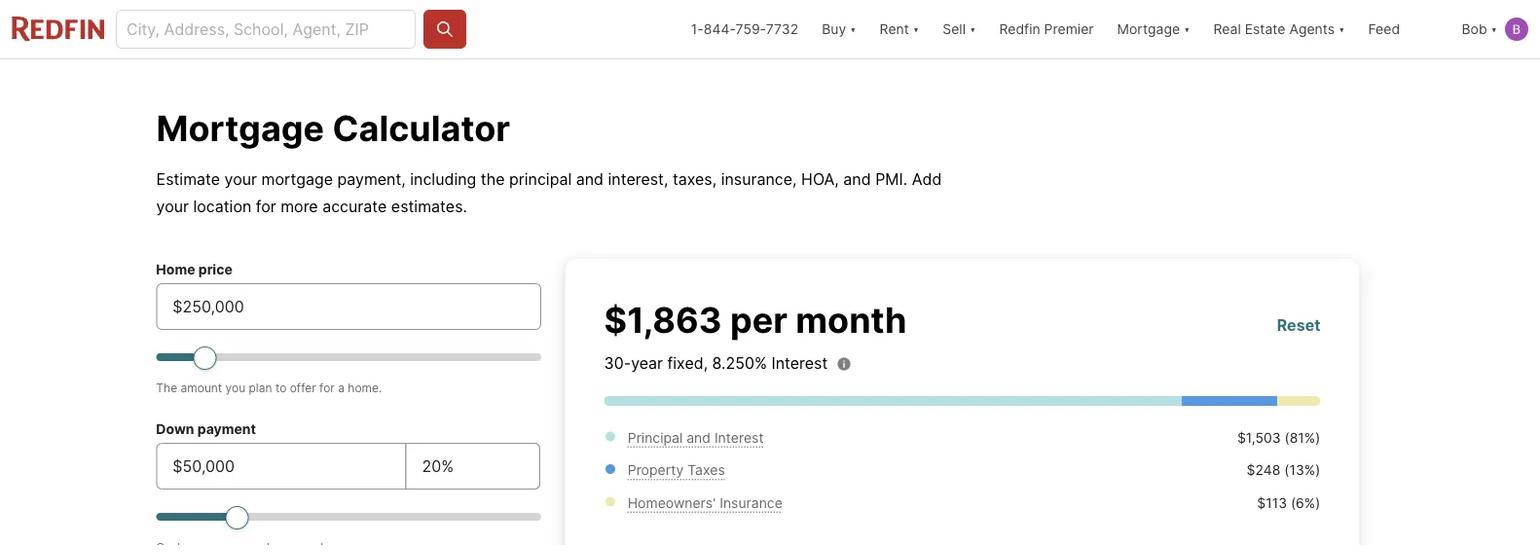 Task type: vqa. For each thing, say whether or not it's contained in the screenshot.
"Calculate Sale Proceeds" button
no



Task type: locate. For each thing, give the bounding box(es) containing it.
1 vertical spatial for
[[319, 381, 335, 395]]

taxes
[[688, 462, 725, 479]]

interest up taxes in the left bottom of the page
[[715, 429, 764, 446]]

feed button
[[1357, 0, 1450, 58]]

your
[[225, 169, 257, 188], [156, 197, 189, 216]]

user photo image
[[1505, 18, 1529, 41]]

redfin premier
[[999, 21, 1094, 37]]

amount
[[181, 381, 222, 395]]

mortgage up estimate at top left
[[156, 107, 324, 149]]

▾ for bob ▾
[[1491, 21, 1498, 37]]

buy ▾ button
[[810, 0, 868, 58]]

844-
[[704, 21, 736, 37]]

1 horizontal spatial mortgage
[[1117, 21, 1180, 37]]

estimates.
[[391, 197, 467, 216]]

759-
[[736, 21, 766, 37]]

for left "a"
[[319, 381, 335, 395]]

mortgage left real
[[1117, 21, 1180, 37]]

1 horizontal spatial interest
[[772, 353, 828, 372]]

estimate
[[156, 169, 220, 188]]

1 vertical spatial your
[[156, 197, 189, 216]]

mortgage
[[1117, 21, 1180, 37], [156, 107, 324, 149]]

1-844-759-7732 link
[[691, 21, 799, 37]]

rent ▾ button
[[880, 0, 919, 58]]

feed
[[1368, 21, 1400, 37]]

for left more
[[256, 197, 276, 216]]

▾ inside "dropdown button"
[[1339, 21, 1345, 37]]

interest down per
[[772, 353, 828, 372]]

and left the interest,
[[576, 169, 604, 188]]

$1,503 (81%)
[[1237, 429, 1321, 446]]

0 horizontal spatial for
[[256, 197, 276, 216]]

and
[[576, 169, 604, 188], [844, 169, 871, 188], [687, 429, 711, 446]]

6 ▾ from the left
[[1491, 21, 1498, 37]]

premier
[[1044, 21, 1094, 37]]

0 horizontal spatial interest
[[715, 429, 764, 446]]

mortgage inside mortgage ▾ dropdown button
[[1117, 21, 1180, 37]]

2 ▾ from the left
[[913, 21, 919, 37]]

redfin premier button
[[988, 0, 1106, 58]]

the
[[156, 381, 177, 395]]

accurate
[[322, 197, 387, 216]]

3 ▾ from the left
[[970, 21, 976, 37]]

for inside the estimate your mortgage payment, including the principal and interest, taxes, insurance, hoa, and pmi. add your location for more accurate estimates.
[[256, 197, 276, 216]]

0 horizontal spatial your
[[156, 197, 189, 216]]

real estate agents ▾ link
[[1214, 0, 1345, 58]]

sell ▾
[[943, 21, 976, 37]]

hoa,
[[801, 169, 839, 188]]

▾ right buy
[[850, 21, 856, 37]]

(13%)
[[1285, 462, 1321, 479]]

▾ left real
[[1184, 21, 1190, 37]]

payment
[[197, 421, 256, 437]]

down payment
[[156, 421, 256, 437]]

your down estimate at top left
[[156, 197, 189, 216]]

per
[[730, 298, 788, 341]]

insurance,
[[721, 169, 797, 188]]

sell ▾ button
[[943, 0, 976, 58]]

0 vertical spatial for
[[256, 197, 276, 216]]

▾ right sell
[[970, 21, 976, 37]]

rent ▾
[[880, 21, 919, 37]]

your up the location
[[225, 169, 257, 188]]

and up taxes in the left bottom of the page
[[687, 429, 711, 446]]

▾ for buy ▾
[[850, 21, 856, 37]]

reset button
[[1277, 314, 1321, 337]]

▾ for mortgage ▾
[[1184, 21, 1190, 37]]

0 vertical spatial mortgage
[[1117, 21, 1180, 37]]

month
[[796, 298, 907, 341]]

redfin
[[999, 21, 1041, 37]]

rent
[[880, 21, 909, 37]]

None text field
[[173, 455, 390, 478], [422, 455, 524, 478], [173, 455, 390, 478], [422, 455, 524, 478]]

down
[[156, 421, 194, 437]]

property taxes link
[[628, 462, 725, 479]]

interest,
[[608, 169, 668, 188]]

0 vertical spatial interest
[[772, 353, 828, 372]]

4 ▾ from the left
[[1184, 21, 1190, 37]]

0 vertical spatial your
[[225, 169, 257, 188]]

pmi.
[[876, 169, 908, 188]]

for
[[256, 197, 276, 216], [319, 381, 335, 395]]

▾ right agents
[[1339, 21, 1345, 37]]

▾ right rent
[[913, 21, 919, 37]]

1 ▾ from the left
[[850, 21, 856, 37]]

homeowners'
[[628, 495, 716, 511]]

▾ right bob
[[1491, 21, 1498, 37]]

▾
[[850, 21, 856, 37], [913, 21, 919, 37], [970, 21, 976, 37], [1184, 21, 1190, 37], [1339, 21, 1345, 37], [1491, 21, 1498, 37]]

fixed,
[[668, 353, 708, 372]]

home.
[[348, 381, 382, 395]]

bob ▾
[[1462, 21, 1498, 37]]

0 horizontal spatial mortgage
[[156, 107, 324, 149]]

1-844-759-7732
[[691, 21, 799, 37]]

$248 (13%)
[[1247, 462, 1321, 479]]

and left 'pmi.'
[[844, 169, 871, 188]]

Down Payment Slider range field
[[156, 505, 541, 529]]

1 vertical spatial mortgage
[[156, 107, 324, 149]]

5 ▾ from the left
[[1339, 21, 1345, 37]]

2 horizontal spatial and
[[844, 169, 871, 188]]

None text field
[[173, 295, 525, 318]]



Task type: describe. For each thing, give the bounding box(es) containing it.
$1,863
[[604, 298, 722, 341]]

more
[[281, 197, 318, 216]]

year
[[631, 353, 663, 372]]

real estate agents ▾ button
[[1202, 0, 1357, 58]]

(6%)
[[1291, 495, 1321, 511]]

buy ▾ button
[[822, 0, 856, 58]]

agents
[[1290, 21, 1335, 37]]

payment,
[[337, 169, 406, 188]]

add
[[912, 169, 942, 188]]

buy
[[822, 21, 846, 37]]

7732
[[766, 21, 799, 37]]

bob
[[1462, 21, 1487, 37]]

calculator
[[332, 107, 510, 149]]

1-
[[691, 21, 704, 37]]

▾ for rent ▾
[[913, 21, 919, 37]]

a
[[338, 381, 345, 395]]

sell
[[943, 21, 966, 37]]

1 horizontal spatial for
[[319, 381, 335, 395]]

1 vertical spatial interest
[[715, 429, 764, 446]]

City, Address, School, Agent, ZIP search field
[[116, 10, 416, 49]]

30-
[[604, 353, 631, 372]]

$248
[[1247, 462, 1281, 479]]

the
[[481, 169, 505, 188]]

mortgage calculator
[[156, 107, 510, 149]]

rent ▾ button
[[868, 0, 931, 58]]

$113
[[1257, 495, 1287, 511]]

mortgage ▾
[[1117, 21, 1190, 37]]

estimate your mortgage payment, including the principal and interest, taxes, insurance, hoa, and pmi. add your location for more accurate estimates.
[[156, 169, 942, 216]]

mortgage for mortgage calculator
[[156, 107, 324, 149]]

principal and interest
[[628, 429, 764, 446]]

the amount you plan to offer for a home.
[[156, 381, 382, 395]]

price
[[198, 261, 232, 277]]

mortgage ▾ button
[[1117, 0, 1190, 58]]

$113 (6%)
[[1257, 495, 1321, 511]]

1 horizontal spatial your
[[225, 169, 257, 188]]

to
[[275, 381, 287, 395]]

location
[[193, 197, 252, 216]]

home
[[156, 261, 195, 277]]

reset
[[1277, 316, 1321, 335]]

mortgage
[[261, 169, 333, 188]]

homeowners' insurance
[[628, 495, 783, 511]]

real estate agents ▾
[[1214, 21, 1345, 37]]

including
[[410, 169, 476, 188]]

homeowners' insurance link
[[628, 495, 783, 511]]

buy ▾
[[822, 21, 856, 37]]

you
[[226, 381, 246, 395]]

▾ for sell ▾
[[970, 21, 976, 37]]

property
[[628, 462, 684, 479]]

sell ▾ button
[[931, 0, 988, 58]]

taxes,
[[673, 169, 717, 188]]

submit search image
[[435, 19, 455, 39]]

Home Price Slider range field
[[156, 346, 541, 369]]

principal and interest link
[[628, 429, 764, 446]]

mortgage for mortgage ▾
[[1117, 21, 1180, 37]]

home price
[[156, 261, 232, 277]]

real
[[1214, 21, 1241, 37]]

mortgage ▾ button
[[1106, 0, 1202, 58]]

$1,503
[[1237, 429, 1281, 446]]

principal
[[509, 169, 572, 188]]

estate
[[1245, 21, 1286, 37]]

principal
[[628, 429, 683, 446]]

(81%)
[[1285, 429, 1321, 446]]

insurance
[[720, 495, 783, 511]]

plan
[[249, 381, 272, 395]]

1 horizontal spatial and
[[687, 429, 711, 446]]

30-year fixed, 8.250% interest
[[604, 353, 828, 372]]

property taxes
[[628, 462, 725, 479]]

offer
[[290, 381, 316, 395]]

$1,863 per month
[[604, 298, 907, 341]]

0 horizontal spatial and
[[576, 169, 604, 188]]

8.250%
[[712, 353, 767, 372]]



